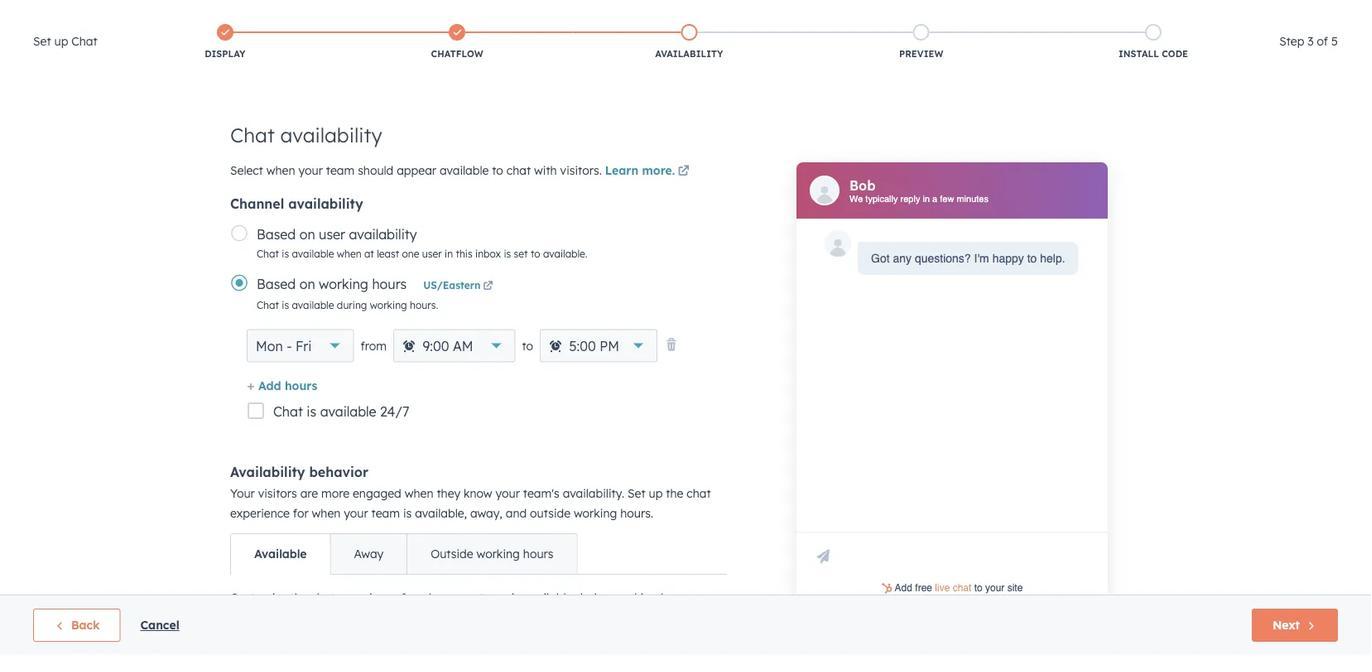 Task type: vqa. For each thing, say whether or not it's contained in the screenshot.
Got any questions? I'm happy to help.
yes



Task type: locate. For each thing, give the bounding box(es) containing it.
1 horizontal spatial the
[[666, 486, 684, 501]]

during
[[337, 299, 367, 311], [576, 591, 611, 605]]

0 horizontal spatial availability
[[230, 464, 305, 480]]

the right availability.
[[666, 486, 684, 501]]

is down add hours
[[307, 403, 317, 420]]

0 horizontal spatial experience
[[230, 506, 290, 521]]

is down channel availability
[[282, 247, 289, 260]]

team down outside working hours link
[[480, 591, 508, 605]]

0 vertical spatial experience
[[230, 506, 290, 521]]

1 vertical spatial hours.
[[621, 506, 654, 521]]

add
[[258, 378, 281, 393]]

0 horizontal spatial chat
[[311, 591, 335, 605]]

chatflow
[[431, 48, 483, 60]]

1 vertical spatial hours
[[285, 378, 317, 393]]

pm
[[600, 338, 620, 354]]

and
[[506, 506, 527, 521]]

experience down away link
[[339, 591, 398, 605]]

0 vertical spatial up
[[54, 34, 68, 48]]

up inside the availability behavior your visitors are more engaged when they know your team's availability. set up the chat experience for when your team is available, away, and outside working hours.
[[649, 486, 663, 501]]

hours inside button
[[285, 378, 317, 393]]

5
[[1332, 34, 1339, 48]]

for down away link
[[401, 591, 417, 605]]

2 based from the top
[[257, 275, 296, 292]]

behavior
[[309, 464, 369, 480]]

available link
[[231, 534, 330, 574]]

0 vertical spatial team
[[326, 163, 355, 178]]

a
[[933, 194, 938, 204]]

availability for availability behavior your visitors are more engaged when they know your team's availability. set up the chat experience for when your team is available, away, and outside working hours.
[[230, 464, 305, 480]]

1 horizontal spatial availability
[[655, 48, 724, 60]]

chat
[[507, 163, 531, 178], [687, 486, 711, 501], [311, 591, 335, 605]]

1 vertical spatial set
[[628, 486, 646, 501]]

outside
[[431, 547, 474, 561]]

0 horizontal spatial hours
[[285, 378, 317, 393]]

availability up the "based on user availability"
[[288, 195, 363, 212]]

available down the "based on user availability"
[[292, 247, 334, 260]]

list
[[109, 21, 1270, 64]]

chat is available 24/7
[[273, 403, 410, 420]]

customize the chat experience for when your team is available during working hours.
[[230, 591, 694, 605]]

link opens in a new window image
[[678, 162, 690, 182], [678, 166, 690, 178], [483, 279, 493, 294], [483, 281, 493, 291]]

your
[[299, 163, 323, 178], [496, 486, 520, 501], [344, 506, 368, 521], [452, 591, 477, 605]]

agent says: got any questions? i'm happy to help. element
[[871, 248, 1066, 268]]

is left available,
[[403, 506, 412, 521]]

user right one
[[422, 247, 442, 260]]

got
[[871, 252, 890, 265]]

experience down your
[[230, 506, 290, 521]]

based
[[257, 226, 296, 242], [257, 275, 296, 292]]

on down channel availability
[[300, 226, 315, 242]]

0 horizontal spatial up
[[54, 34, 68, 48]]

1 horizontal spatial team
[[372, 506, 400, 521]]

experience inside the availability behavior your visitors are more engaged when they know your team's availability. set up the chat experience for when your team is available, away, and outside working hours.
[[230, 506, 290, 521]]

chat for chat is available when at least one user in this inbox is set to available.
[[257, 247, 279, 260]]

team left should
[[326, 163, 355, 178]]

available for when
[[292, 247, 334, 260]]

up
[[54, 34, 68, 48], [649, 486, 663, 501]]

0 vertical spatial during
[[337, 299, 367, 311]]

chatflow completed list item
[[341, 21, 573, 64]]

0 horizontal spatial the
[[290, 591, 308, 605]]

0 horizontal spatial in
[[445, 247, 453, 260]]

chat inside heading
[[71, 34, 97, 48]]

set up chat heading
[[33, 31, 97, 51]]

questions?
[[915, 252, 971, 265]]

1 vertical spatial up
[[649, 486, 663, 501]]

0 vertical spatial chat
[[507, 163, 531, 178]]

your up and
[[496, 486, 520, 501]]

on up chat is available during working hours.
[[300, 275, 315, 292]]

from
[[361, 338, 387, 353]]

1 horizontal spatial set
[[628, 486, 646, 501]]

available for during
[[292, 299, 334, 311]]

availability
[[655, 48, 724, 60], [230, 464, 305, 480]]

2 on from the top
[[300, 275, 315, 292]]

more
[[321, 486, 350, 501]]

based on user availability
[[257, 226, 417, 242]]

install code list item
[[1038, 21, 1270, 64]]

available,
[[415, 506, 467, 521]]

availability list item
[[573, 21, 806, 64]]

0 vertical spatial hours
[[372, 275, 407, 292]]

outside working hours link
[[407, 534, 577, 574]]

tab list
[[230, 533, 578, 575]]

when down more
[[312, 506, 341, 521]]

1 horizontal spatial hours
[[372, 275, 407, 292]]

next button
[[1253, 609, 1339, 642]]

is down outside working hours
[[512, 591, 520, 605]]

your down chat availability
[[299, 163, 323, 178]]

on
[[300, 226, 315, 242], [300, 275, 315, 292]]

when
[[266, 163, 295, 178], [337, 247, 362, 260], [405, 486, 434, 501], [312, 506, 341, 521], [420, 591, 449, 605]]

user down channel availability
[[319, 226, 345, 242]]

back
[[71, 618, 100, 632]]

outside
[[530, 506, 571, 521]]

this
[[456, 247, 473, 260]]

9:00 am button
[[393, 329, 516, 362]]

availability inside list item
[[655, 48, 724, 60]]

0 vertical spatial the
[[666, 486, 684, 501]]

available left 24/7
[[320, 403, 376, 420]]

available
[[440, 163, 489, 178], [292, 247, 334, 260], [292, 299, 334, 311], [320, 403, 376, 420], [523, 591, 573, 605]]

chat inside the availability behavior your visitors are more engaged when they know your team's availability. set up the chat experience for when your team is available, away, and outside working hours.
[[687, 486, 711, 501]]

2 horizontal spatial hours
[[523, 547, 554, 561]]

1 vertical spatial availability
[[230, 464, 305, 480]]

2 vertical spatial team
[[480, 591, 508, 605]]

availability inside the availability behavior your visitors are more engaged when they know your team's availability. set up the chat experience for when your team is available, away, and outside working hours.
[[230, 464, 305, 480]]

chat availability
[[230, 123, 382, 147]]

the right customize
[[290, 591, 308, 605]]

add hours
[[258, 378, 317, 393]]

0 vertical spatial for
[[293, 506, 309, 521]]

1 vertical spatial availability
[[288, 195, 363, 212]]

1 vertical spatial team
[[372, 506, 400, 521]]

1 horizontal spatial during
[[576, 591, 611, 605]]

chat for chat is available during working hours.
[[257, 299, 279, 311]]

0 vertical spatial hours.
[[410, 299, 438, 311]]

channel availability
[[230, 195, 363, 212]]

working
[[319, 275, 369, 292], [370, 299, 407, 311], [574, 506, 617, 521], [477, 547, 520, 561], [615, 591, 658, 605]]

0 vertical spatial set
[[33, 34, 51, 48]]

hours down outside
[[523, 547, 554, 561]]

0 vertical spatial availability
[[280, 123, 382, 147]]

2 vertical spatial chat
[[311, 591, 335, 605]]

in left this
[[445, 247, 453, 260]]

set inside heading
[[33, 34, 51, 48]]

to left help.
[[1028, 252, 1037, 265]]

team down engaged at left bottom
[[372, 506, 400, 521]]

9:00
[[423, 338, 449, 354]]

they
[[437, 486, 461, 501]]

1 vertical spatial during
[[576, 591, 611, 605]]

visitors.
[[560, 163, 602, 178]]

am
[[453, 338, 473, 354]]

24/7
[[380, 403, 410, 420]]

chat for chat availability
[[230, 123, 275, 147]]

0 horizontal spatial set
[[33, 34, 51, 48]]

hours down least
[[372, 275, 407, 292]]

available for 24/7
[[320, 403, 376, 420]]

1 horizontal spatial user
[[422, 247, 442, 260]]

available down based on working hours at the left top of the page
[[292, 299, 334, 311]]

1 horizontal spatial hours.
[[621, 506, 654, 521]]

set
[[33, 34, 51, 48], [628, 486, 646, 501]]

availability for chat availability
[[280, 123, 382, 147]]

1 horizontal spatial for
[[401, 591, 417, 605]]

chat
[[71, 34, 97, 48], [230, 123, 275, 147], [257, 247, 279, 260], [257, 299, 279, 311], [273, 403, 303, 420]]

1 horizontal spatial up
[[649, 486, 663, 501]]

based up mon
[[257, 275, 296, 292]]

step 3 of 5
[[1280, 34, 1339, 48]]

0 horizontal spatial user
[[319, 226, 345, 242]]

in left a
[[923, 194, 930, 204]]

1 horizontal spatial chat
[[507, 163, 531, 178]]

based on working hours
[[257, 275, 407, 292]]

hours
[[372, 275, 407, 292], [285, 378, 317, 393], [523, 547, 554, 561]]

on for user
[[300, 226, 315, 242]]

for down the are
[[293, 506, 309, 521]]

0 horizontal spatial for
[[293, 506, 309, 521]]

0 vertical spatial in
[[923, 194, 930, 204]]

away link
[[330, 534, 407, 574]]

1 vertical spatial experience
[[339, 591, 398, 605]]

1 horizontal spatial experience
[[339, 591, 398, 605]]

0 horizontal spatial hours.
[[410, 299, 438, 311]]

hours right the add
[[285, 378, 317, 393]]

team's
[[523, 486, 560, 501]]

1 on from the top
[[300, 226, 315, 242]]

1 horizontal spatial in
[[923, 194, 930, 204]]

in
[[923, 194, 930, 204], [445, 247, 453, 260]]

chat for chat is available 24/7
[[273, 403, 303, 420]]

availability up should
[[280, 123, 382, 147]]

1 vertical spatial on
[[300, 275, 315, 292]]

availability up least
[[349, 226, 417, 242]]

working inside the availability behavior your visitors are more engaged when they know your team's availability. set up the chat experience for when your team is available, away, and outside working hours.
[[574, 506, 617, 521]]

1 vertical spatial for
[[401, 591, 417, 605]]

when right select
[[266, 163, 295, 178]]

2 horizontal spatial chat
[[687, 486, 711, 501]]

availability
[[280, 123, 382, 147], [288, 195, 363, 212], [349, 226, 417, 242]]

0 vertical spatial on
[[300, 226, 315, 242]]

1 vertical spatial the
[[290, 591, 308, 605]]

1 vertical spatial based
[[257, 275, 296, 292]]

based down 'channel'
[[257, 226, 296, 242]]

on for working
[[300, 275, 315, 292]]

5:00 pm
[[569, 338, 620, 354]]

1 vertical spatial chat
[[687, 486, 711, 501]]

0 horizontal spatial during
[[337, 299, 367, 311]]

2 horizontal spatial team
[[480, 591, 508, 605]]

1 based from the top
[[257, 226, 296, 242]]

0 vertical spatial based
[[257, 226, 296, 242]]

Search HubSpot search field
[[1139, 35, 1342, 63]]

with
[[534, 163, 557, 178]]

2 vertical spatial hours.
[[661, 591, 694, 605]]

working inside outside working hours link
[[477, 547, 520, 561]]

to
[[492, 163, 504, 178], [531, 247, 541, 260], [1028, 252, 1037, 265], [522, 338, 533, 353]]

0 vertical spatial user
[[319, 226, 345, 242]]

available.
[[543, 247, 588, 260]]

experience
[[230, 506, 290, 521], [339, 591, 398, 605]]

0 vertical spatial availability
[[655, 48, 724, 60]]

to right 'set'
[[531, 247, 541, 260]]



Task type: describe. For each thing, give the bounding box(es) containing it.
mon - fri
[[256, 338, 312, 354]]

next
[[1273, 618, 1300, 632]]

add hours button
[[247, 376, 317, 398]]

1 vertical spatial user
[[422, 247, 442, 260]]

is inside the availability behavior your visitors are more engaged when they know your team's availability. set up the chat experience for when your team is available, away, and outside working hours.
[[403, 506, 412, 521]]

your
[[230, 486, 255, 501]]

display
[[205, 48, 245, 60]]

more.
[[642, 163, 675, 178]]

of
[[1318, 34, 1329, 48]]

your down more
[[344, 506, 368, 521]]

select when your team should appear available to chat with visitors.
[[230, 163, 602, 178]]

install code
[[1119, 48, 1189, 60]]

marketplaces button
[[1143, 0, 1178, 27]]

availability behavior your visitors are more engaged when they know your team's availability. set up the chat experience for when your team is available, away, and outside working hours.
[[230, 464, 711, 521]]

list containing display
[[109, 21, 1270, 64]]

channel
[[230, 195, 284, 212]]

inbox
[[476, 247, 501, 260]]

-
[[287, 338, 292, 354]]

us/eastern
[[424, 279, 481, 291]]

3
[[1308, 34, 1314, 48]]

availability for channel availability
[[288, 195, 363, 212]]

tab list containing available
[[230, 533, 578, 575]]

happy
[[993, 252, 1024, 265]]

preview list item
[[806, 21, 1038, 64]]

5:00 pm button
[[540, 329, 658, 362]]

set
[[514, 247, 528, 260]]

is up mon - fri at the left of page
[[282, 299, 289, 311]]

when down outside
[[420, 591, 449, 605]]

outside working hours
[[431, 547, 554, 561]]

i'm
[[975, 252, 990, 265]]

learn more. link
[[605, 162, 693, 182]]

customize
[[230, 591, 287, 605]]

for inside the availability behavior your visitors are more engaged when they know your team's availability. set up the chat experience for when your team is available, away, and outside working hours.
[[293, 506, 309, 521]]

9:00 am
[[423, 338, 473, 354]]

few
[[940, 194, 955, 204]]

2 vertical spatial availability
[[349, 226, 417, 242]]

cancel
[[140, 618, 179, 632]]

link opens in a new window image inside us/eastern link
[[483, 281, 493, 291]]

learn more.
[[605, 163, 675, 178]]

link opens in a new window image inside learn more. link
[[678, 166, 690, 178]]

help.
[[1041, 252, 1066, 265]]

available down outside working hours
[[523, 591, 573, 605]]

should
[[358, 163, 394, 178]]

up inside heading
[[54, 34, 68, 48]]

install
[[1119, 48, 1160, 60]]

cancel button
[[140, 615, 179, 635]]

minutes
[[957, 194, 989, 204]]

step
[[1280, 34, 1305, 48]]

when left at
[[337, 247, 362, 260]]

away,
[[470, 506, 503, 521]]

to left 5:00
[[522, 338, 533, 353]]

2 vertical spatial hours
[[523, 547, 554, 561]]

preview
[[900, 48, 944, 60]]

hubspot-live-chat-viral-iframe element
[[800, 581, 1105, 597]]

bob
[[850, 177, 876, 194]]

know
[[464, 486, 493, 501]]

available right appear
[[440, 163, 489, 178]]

availability.
[[563, 486, 625, 501]]

learn
[[605, 163, 639, 178]]

based for based on user availability
[[257, 226, 296, 242]]

chat is available during working hours.
[[257, 299, 438, 311]]

is left 'set'
[[504, 247, 511, 260]]

set inside the availability behavior your visitors are more engaged when they know your team's availability. set up the chat experience for when your team is available, away, and outside working hours.
[[628, 486, 646, 501]]

any
[[893, 252, 912, 265]]

availability for availability
[[655, 48, 724, 60]]

chat is available when at least one user in this inbox is set to available.
[[257, 247, 588, 260]]

in inside bob we typically reply in a few minutes
[[923, 194, 930, 204]]

back button
[[33, 609, 120, 642]]

display completed list item
[[109, 21, 341, 64]]

the inside the availability behavior your visitors are more engaged when they know your team's availability. set up the chat experience for when your team is available, away, and outside working hours.
[[666, 486, 684, 501]]

got any questions? i'm happy to help.
[[871, 252, 1066, 265]]

one
[[402, 247, 419, 260]]

away
[[354, 547, 384, 561]]

team inside the availability behavior your visitors are more engaged when they know your team's availability. set up the chat experience for when your team is available, away, and outside working hours.
[[372, 506, 400, 521]]

your down outside
[[452, 591, 477, 605]]

set up chat
[[33, 34, 97, 48]]

search button
[[1329, 35, 1357, 63]]

reply
[[901, 194, 921, 204]]

0 horizontal spatial team
[[326, 163, 355, 178]]

5:00
[[569, 338, 596, 354]]

2 horizontal spatial hours.
[[661, 591, 694, 605]]

at
[[364, 247, 374, 260]]

hours. inside the availability behavior your visitors are more engaged when they know your team's availability. set up the chat experience for when your team is available, away, and outside working hours.
[[621, 506, 654, 521]]

fri
[[296, 338, 312, 354]]

appear
[[397, 163, 437, 178]]

1 vertical spatial in
[[445, 247, 453, 260]]

bob we typically reply in a few minutes
[[850, 177, 989, 204]]

mon - fri button
[[247, 329, 354, 362]]

available
[[254, 547, 307, 561]]

marketplaces image
[[1153, 7, 1168, 22]]

typically
[[866, 194, 898, 204]]

based for based on working hours
[[257, 275, 296, 292]]

to left with
[[492, 163, 504, 178]]

visitors
[[258, 486, 297, 501]]

engaged
[[353, 486, 402, 501]]

when left they in the left of the page
[[405, 486, 434, 501]]

search image
[[1337, 43, 1348, 55]]

us/eastern link
[[424, 279, 496, 294]]

code
[[1162, 48, 1189, 60]]

are
[[300, 486, 318, 501]]

least
[[377, 247, 399, 260]]



